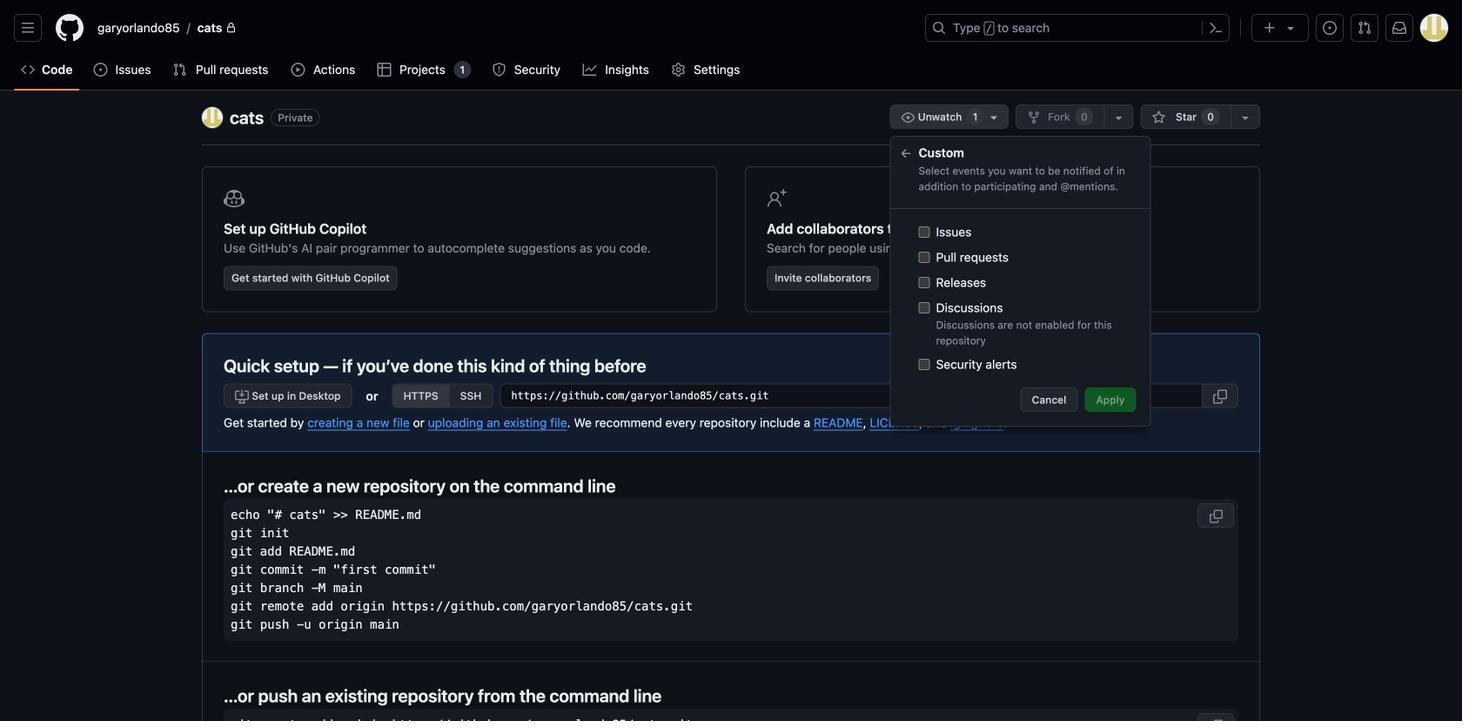 Task type: vqa. For each thing, say whether or not it's contained in the screenshot.
Add this repository to a list icon
yes



Task type: describe. For each thing, give the bounding box(es) containing it.
2 copy to clipboard image from the top
[[1210, 719, 1223, 721]]

notifications image
[[1393, 21, 1407, 35]]

triangle down image
[[1284, 21, 1298, 35]]

desktop download image
[[235, 390, 249, 404]]

shield image
[[492, 63, 506, 77]]

issue opened image
[[1324, 21, 1338, 35]]

1 copy to clipboard image from the top
[[1210, 509, 1223, 523]]

see your forks of this repository image
[[1113, 111, 1127, 125]]

table image
[[378, 63, 391, 77]]

copy to clipboard image
[[1214, 390, 1228, 404]]

owner avatar image
[[202, 107, 223, 128]]

issue opened image
[[94, 63, 107, 77]]

eye image
[[902, 111, 916, 125]]

copilot image
[[224, 188, 245, 209]]

return to menu image
[[900, 147, 914, 161]]

person add image
[[767, 188, 788, 209]]

graph image
[[583, 63, 597, 77]]

code image
[[21, 63, 35, 77]]



Task type: locate. For each thing, give the bounding box(es) containing it.
git pull request image
[[1358, 21, 1372, 35], [173, 63, 187, 77]]

0 users starred this repository element
[[1202, 108, 1221, 125]]

0 vertical spatial git pull request image
[[1358, 21, 1372, 35]]

None checkbox
[[919, 226, 930, 238], [919, 252, 930, 263], [919, 277, 930, 288], [919, 302, 930, 313], [919, 359, 930, 370], [919, 226, 930, 238], [919, 252, 930, 263], [919, 277, 930, 288], [919, 302, 930, 313], [919, 359, 930, 370]]

git pull request image left notifications icon
[[1358, 21, 1372, 35]]

git pull request image for issue opened icon
[[173, 63, 187, 77]]

1 vertical spatial copy to clipboard image
[[1210, 719, 1223, 721]]

star image
[[1153, 111, 1167, 125]]

command palette image
[[1210, 21, 1223, 35]]

repo forked image
[[1028, 111, 1041, 125]]

gear image
[[672, 63, 686, 77]]

homepage image
[[56, 14, 84, 42]]

play image
[[291, 63, 305, 77]]

plus image
[[1264, 21, 1277, 35]]

1 vertical spatial git pull request image
[[173, 63, 187, 77]]

lock image
[[226, 23, 236, 33]]

1 horizontal spatial git pull request image
[[1358, 21, 1372, 35]]

add this repository to a list image
[[1239, 111, 1253, 125]]

Clone URL text field
[[500, 384, 1203, 408]]

custom dialog dialog
[[890, 129, 1152, 441]]

git pull request image right issue opened icon
[[173, 63, 187, 77]]

list
[[91, 14, 915, 42]]

0 horizontal spatial git pull request image
[[173, 63, 187, 77]]

copy to clipboard image
[[1210, 509, 1223, 523], [1210, 719, 1223, 721]]

0 vertical spatial copy to clipboard image
[[1210, 509, 1223, 523]]

git pull request image for issue opened image
[[1358, 21, 1372, 35]]



